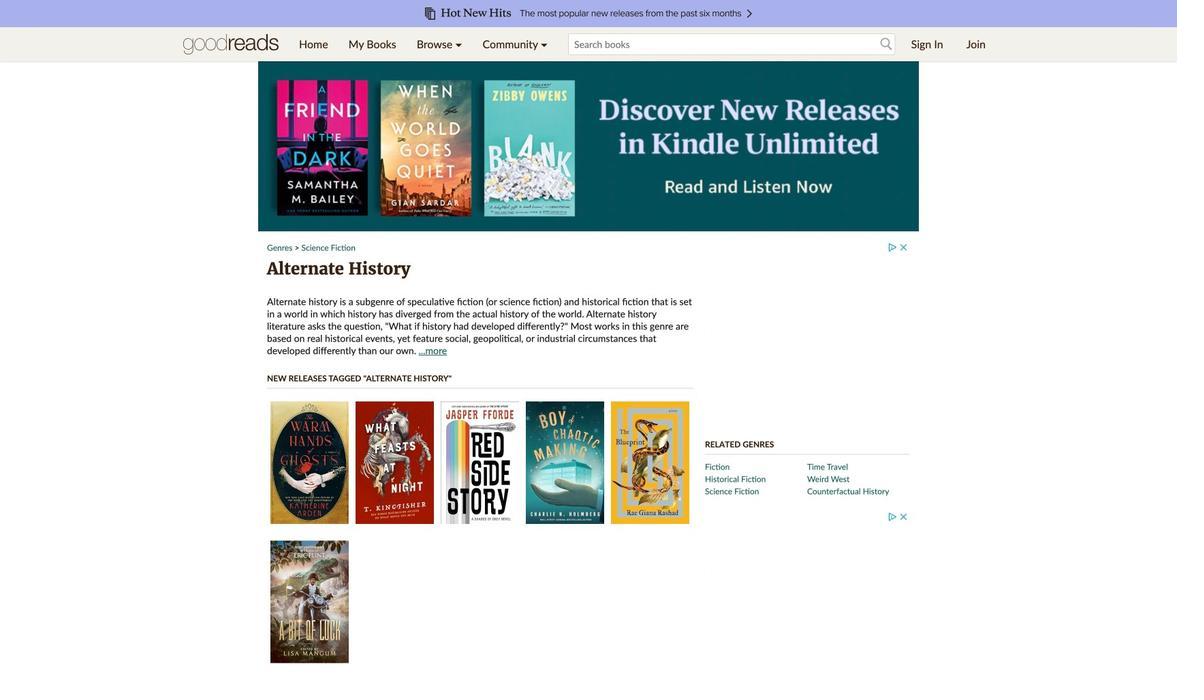 Task type: locate. For each thing, give the bounding box(es) containing it.
the warm hands of ghosts image
[[270, 402, 349, 525]]

red side story (shades of grey, #2) image
[[441, 402, 519, 525]]

a bit of luck: alternate histories in honor of eric flint image
[[270, 541, 349, 664]]

advertisement element
[[258, 61, 919, 232], [705, 242, 909, 412], [705, 512, 909, 676]]

menu
[[289, 27, 558, 61]]

1 vertical spatial advertisement element
[[705, 242, 909, 412]]



Task type: vqa. For each thing, say whether or not it's contained in the screenshot.
fall
no



Task type: describe. For each thing, give the bounding box(es) containing it.
2 vertical spatial advertisement element
[[705, 512, 909, 676]]

Search for books to add to your shelves search field
[[568, 33, 896, 55]]

the blueprint image
[[611, 402, 689, 525]]

Search books text field
[[568, 33, 896, 55]]

0 vertical spatial advertisement element
[[258, 61, 919, 232]]

recent hit books of the past 6 months image
[[44, 0, 1134, 27]]

what feasts at night (sworn soldier, #2) image
[[356, 402, 434, 525]]

boy of chaotic making (whimbrel house, #3) image
[[526, 402, 604, 525]]



